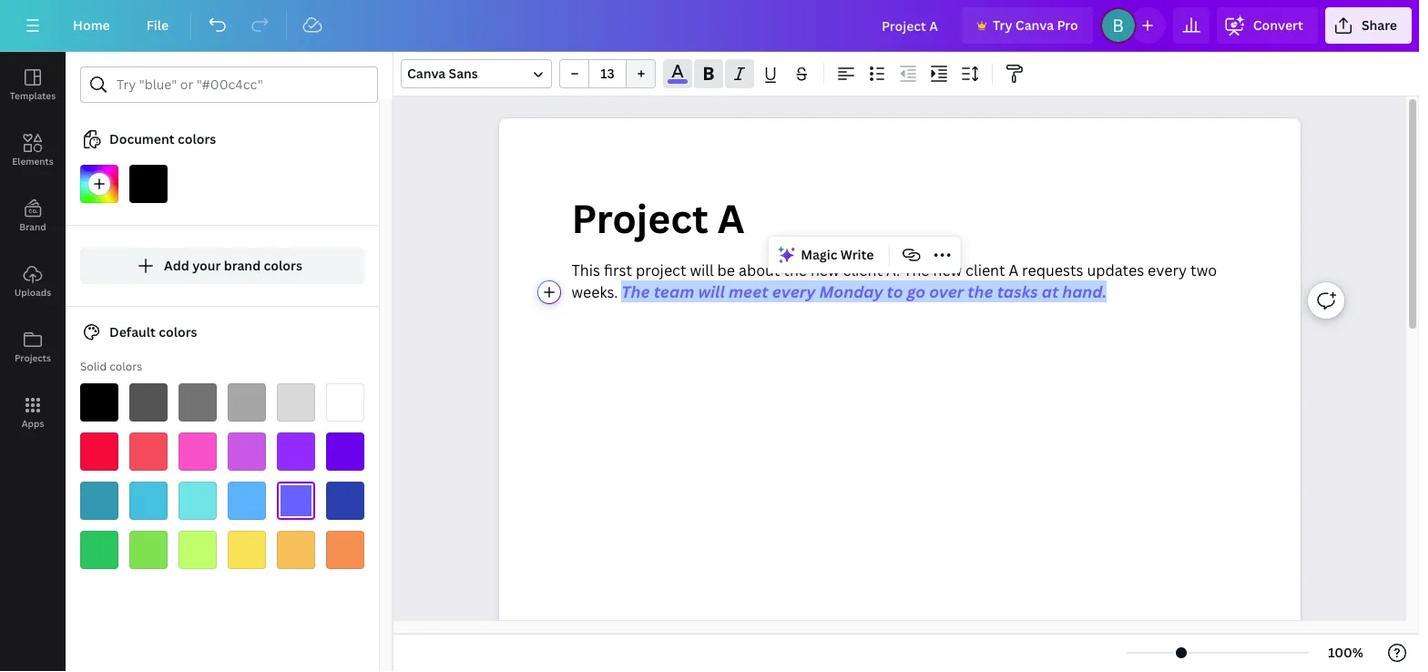 Task type: describe. For each thing, give the bounding box(es) containing it.
projects
[[15, 352, 51, 365]]

add your brand colors
[[164, 257, 302, 274]]

write
[[841, 246, 874, 263]]

weeks.
[[572, 283, 618, 303]]

home link
[[58, 7, 125, 44]]

colors for default colors
[[159, 324, 197, 341]]

solid
[[80, 359, 107, 375]]

templates button
[[0, 52, 66, 118]]

none text field containing project a
[[499, 118, 1301, 672]]

brand button
[[0, 183, 66, 249]]

brand
[[19, 221, 46, 233]]

dark gray #545454 image
[[129, 384, 168, 422]]

add your brand colors button
[[80, 248, 365, 284]]

uploads button
[[0, 249, 66, 314]]

magic write button
[[772, 241, 882, 270]]

default
[[109, 324, 156, 341]]

the inside 'this first project will be about the new client a. the new client a requests updates every two weeks.'
[[784, 260, 807, 280]]

colors inside add your brand colors button
[[264, 257, 302, 274]]

2 client from the left
[[966, 260, 1006, 280]]

colors for document colors
[[178, 130, 216, 148]]

Design title text field
[[867, 7, 955, 44]]

try
[[993, 16, 1013, 34]]

orange #ff914d image
[[326, 531, 365, 570]]

requests
[[1023, 260, 1084, 280]]

peach #ffbd59 image
[[277, 531, 315, 570]]

pink #ff66c4 image
[[179, 433, 217, 471]]

project
[[636, 260, 687, 280]]

will inside 'this first project will be about the new client a. the new client a requests updates every two weeks.'
[[690, 260, 714, 280]]

purple #8c52ff image
[[277, 433, 315, 471]]

canva inside button
[[1016, 16, 1054, 34]]

project
[[572, 191, 709, 244]]

home
[[73, 16, 110, 34]]

meet
[[729, 281, 769, 303]]

templates
[[10, 89, 56, 102]]

tasks
[[998, 281, 1039, 303]]

this
[[572, 260, 601, 280]]

0 horizontal spatial a
[[718, 191, 745, 244]]

every inside 'this first project will be about the new client a. the new client a requests updates every two weeks.'
[[1148, 260, 1188, 280]]

orange #ff914d image
[[326, 531, 365, 570]]

add
[[164, 257, 189, 274]]

Try "blue" or "#00c4cc" search field
[[117, 67, 366, 102]]

project a
[[572, 191, 745, 244]]

gray #737373 image
[[179, 384, 217, 422]]

light blue #38b6ff image
[[228, 482, 266, 520]]

colors for solid colors
[[109, 359, 142, 375]]

100%
[[1329, 644, 1364, 662]]

a inside 'this first project will be about the new client a. the new client a requests updates every two weeks.'
[[1009, 260, 1019, 280]]

canva sans button
[[401, 59, 552, 88]]

canva sans
[[407, 65, 478, 82]]

purple #8c52ff image
[[277, 433, 315, 471]]

first
[[604, 260, 633, 280]]

default colors
[[109, 324, 197, 341]]

over
[[930, 281, 964, 303]]

this first project will be about the new client a. the new client a requests updates every two weeks.
[[572, 260, 1221, 303]]

elements
[[12, 155, 54, 168]]

file button
[[132, 7, 183, 44]]

#5271ff image
[[668, 79, 688, 84]]

convert
[[1254, 16, 1304, 34]]

try canva pro button
[[962, 7, 1093, 44]]



Task type: locate. For each thing, give the bounding box(es) containing it.
updates
[[1088, 260, 1145, 280]]

file
[[147, 16, 169, 34]]

be
[[718, 260, 735, 280]]

will
[[690, 260, 714, 280], [698, 281, 725, 303]]

colors right document on the top of the page
[[178, 130, 216, 148]]

1 new from the left
[[811, 260, 840, 280]]

the right over
[[968, 281, 994, 303]]

a up tasks
[[1009, 260, 1019, 280]]

0 horizontal spatial client
[[843, 260, 883, 280]]

two
[[1191, 260, 1218, 280]]

a up be
[[718, 191, 745, 244]]

bright red #ff3131 image
[[80, 433, 118, 471], [80, 433, 118, 471]]

main menu bar
[[0, 0, 1420, 52]]

light gray #d9d9d9 image
[[277, 384, 315, 422], [277, 384, 315, 422]]

apps
[[22, 417, 44, 430]]

1 vertical spatial will
[[698, 281, 725, 303]]

team
[[654, 281, 695, 303]]

apps button
[[0, 380, 66, 446]]

a.
[[887, 260, 901, 280]]

share button
[[1326, 7, 1413, 44]]

violet #5e17eb image
[[326, 433, 365, 471]]

dark turquoise #0097b2 image
[[80, 482, 118, 520]]

about
[[739, 260, 780, 280]]

your
[[192, 257, 221, 274]]

lime #c1ff72 image
[[179, 531, 217, 570], [179, 531, 217, 570]]

add a new color image
[[80, 165, 118, 203], [80, 165, 118, 203]]

#5271ff image
[[668, 79, 688, 84]]

the
[[784, 260, 807, 280], [968, 281, 994, 303]]

client
[[843, 260, 883, 280], [966, 260, 1006, 280]]

#000000 image
[[129, 165, 168, 203], [129, 165, 168, 203]]

document colors
[[109, 130, 216, 148]]

pro
[[1058, 16, 1079, 34]]

yellow #ffde59 image
[[228, 531, 266, 570]]

aqua blue #0cc0df image
[[129, 482, 168, 520], [129, 482, 168, 520]]

to
[[887, 281, 904, 303]]

light blue #38b6ff image
[[228, 482, 266, 520]]

colors right solid
[[109, 359, 142, 375]]

magenta #cb6ce6 image
[[228, 433, 266, 471], [228, 433, 266, 471]]

white #ffffff image
[[326, 384, 365, 422], [326, 384, 365, 422]]

group
[[560, 59, 656, 88]]

coral red #ff5757 image
[[129, 433, 168, 471]]

canva
[[1016, 16, 1054, 34], [407, 65, 446, 82]]

1 horizontal spatial the
[[968, 281, 994, 303]]

grass green #7ed957 image
[[129, 531, 168, 570], [129, 531, 168, 570]]

will left be
[[690, 260, 714, 280]]

the
[[904, 260, 930, 280], [622, 281, 650, 303]]

dark turquoise #0097b2 image
[[80, 482, 118, 520]]

share
[[1362, 16, 1398, 34]]

the down 'first'
[[622, 281, 650, 303]]

new up over
[[934, 260, 962, 280]]

side panel tab list
[[0, 52, 66, 446]]

black #000000 image
[[80, 384, 118, 422], [80, 384, 118, 422]]

turquoise blue #5ce1e6 image
[[179, 482, 217, 520], [179, 482, 217, 520]]

cobalt blue #004aad image
[[326, 482, 365, 520], [326, 482, 365, 520]]

1 horizontal spatial every
[[1148, 260, 1188, 280]]

new up monday
[[811, 260, 840, 280]]

client up the team will meet every monday to go over the tasks at hand.
[[843, 260, 883, 280]]

green #00bf63 image
[[80, 531, 118, 570], [80, 531, 118, 570]]

will down be
[[698, 281, 725, 303]]

0 horizontal spatial the
[[622, 281, 650, 303]]

canva left sans
[[407, 65, 446, 82]]

every left two
[[1148, 260, 1188, 280]]

1 vertical spatial canva
[[407, 65, 446, 82]]

1 horizontal spatial client
[[966, 260, 1006, 280]]

1 vertical spatial a
[[1009, 260, 1019, 280]]

canva right try
[[1016, 16, 1054, 34]]

colors
[[178, 130, 216, 148], [264, 257, 302, 274], [159, 324, 197, 341], [109, 359, 142, 375]]

magic write
[[801, 246, 874, 263]]

royal blue #5271ff image
[[277, 482, 315, 520]]

0 vertical spatial a
[[718, 191, 745, 244]]

0 horizontal spatial canva
[[407, 65, 446, 82]]

1 horizontal spatial canva
[[1016, 16, 1054, 34]]

elements button
[[0, 118, 66, 183]]

– – number field
[[595, 65, 621, 82]]

solid colors
[[80, 359, 142, 375]]

try canva pro
[[993, 16, 1079, 34]]

the inside 'this first project will be about the new client a. the new client a requests updates every two weeks.'
[[904, 260, 930, 280]]

document
[[109, 130, 175, 148]]

canva inside popup button
[[407, 65, 446, 82]]

convert button
[[1217, 7, 1319, 44]]

uploads
[[14, 286, 51, 299]]

hand.
[[1063, 281, 1107, 303]]

a
[[718, 191, 745, 244], [1009, 260, 1019, 280]]

colors right default
[[159, 324, 197, 341]]

1 horizontal spatial new
[[934, 260, 962, 280]]

violet #5e17eb image
[[326, 433, 365, 471]]

0 vertical spatial the
[[784, 260, 807, 280]]

dark gray #545454 image
[[129, 384, 168, 422]]

1 vertical spatial every
[[773, 281, 816, 303]]

at
[[1042, 281, 1059, 303]]

1 horizontal spatial the
[[904, 260, 930, 280]]

0 horizontal spatial every
[[773, 281, 816, 303]]

client up tasks
[[966, 260, 1006, 280]]

every down 'about'
[[773, 281, 816, 303]]

100% button
[[1317, 639, 1376, 668]]

coral red #ff5757 image
[[129, 433, 168, 471]]

the team will meet every monday to go over the tasks at hand.
[[622, 281, 1107, 303]]

the right 'about'
[[784, 260, 807, 280]]

brand
[[224, 257, 261, 274]]

0 vertical spatial will
[[690, 260, 714, 280]]

yellow #ffde59 image
[[228, 531, 266, 570]]

gray #a6a6a6 image
[[228, 384, 266, 422], [228, 384, 266, 422]]

peach #ffbd59 image
[[277, 531, 315, 570]]

pink #ff66c4 image
[[179, 433, 217, 471]]

gray #737373 image
[[179, 384, 217, 422]]

2 new from the left
[[934, 260, 962, 280]]

colors right brand
[[264, 257, 302, 274]]

None text field
[[499, 118, 1301, 672]]

new
[[811, 260, 840, 280], [934, 260, 962, 280]]

monday
[[820, 281, 884, 303]]

1 vertical spatial the
[[622, 281, 650, 303]]

1 horizontal spatial a
[[1009, 260, 1019, 280]]

magic
[[801, 246, 838, 263]]

0 vertical spatial the
[[904, 260, 930, 280]]

projects button
[[0, 314, 66, 380]]

0 horizontal spatial the
[[784, 260, 807, 280]]

the up go
[[904, 260, 930, 280]]

every
[[1148, 260, 1188, 280], [773, 281, 816, 303]]

0 horizontal spatial new
[[811, 260, 840, 280]]

0 vertical spatial canva
[[1016, 16, 1054, 34]]

royal blue #5271ff image
[[277, 482, 315, 520]]

1 client from the left
[[843, 260, 883, 280]]

go
[[907, 281, 926, 303]]

1 vertical spatial the
[[968, 281, 994, 303]]

0 vertical spatial every
[[1148, 260, 1188, 280]]

sans
[[449, 65, 478, 82]]



Task type: vqa. For each thing, say whether or not it's contained in the screenshot.
Try Canva Pro button
yes



